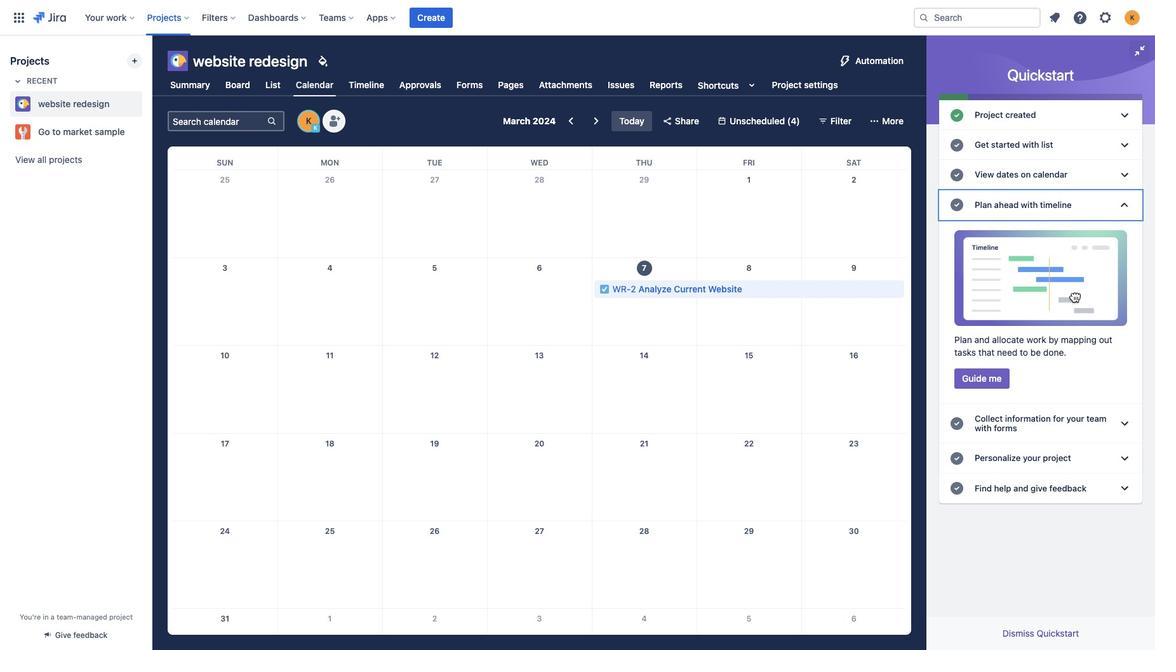 Task type: describe. For each thing, give the bounding box(es) containing it.
9 link
[[844, 258, 864, 279]]

get started with list
[[975, 140, 1053, 150]]

1 for the left 1 link
[[328, 615, 332, 624]]

issues link
[[605, 74, 637, 97]]

12 link
[[424, 346, 445, 367]]

filters button
[[198, 7, 240, 28]]

current
[[674, 284, 706, 295]]

give feedback
[[55, 631, 107, 641]]

share
[[675, 116, 699, 126]]

0 vertical spatial 1 link
[[739, 170, 759, 190]]

31 link
[[215, 610, 235, 630]]

1 vertical spatial quickstart
[[1037, 629, 1079, 639]]

1 horizontal spatial 27 link
[[529, 522, 550, 542]]

guide
[[962, 373, 987, 384]]

help image
[[1072, 10, 1088, 25]]

checked image for plan
[[949, 198, 965, 213]]

13 link
[[529, 346, 550, 367]]

project for project settings
[[772, 79, 802, 90]]

plan ahead with timeline button
[[939, 190, 1142, 220]]

Search field
[[914, 7, 1041, 28]]

find help and give feedback
[[975, 484, 1086, 494]]

analyze
[[638, 284, 672, 295]]

work inside popup button
[[106, 12, 127, 23]]

calendar
[[1033, 170, 1068, 180]]

march
[[503, 116, 530, 126]]

1 vertical spatial 26 link
[[424, 522, 445, 542]]

1 horizontal spatial 4 link
[[634, 610, 654, 630]]

filters
[[202, 12, 228, 23]]

managed
[[76, 613, 107, 622]]

website redesign inside 'link'
[[38, 98, 110, 109]]

done.
[[1043, 347, 1066, 358]]

collect information for your team with forms button
[[939, 404, 1142, 444]]

0 horizontal spatial 29 link
[[634, 170, 654, 190]]

your
[[85, 12, 104, 23]]

0 horizontal spatial 29
[[639, 175, 649, 185]]

forms
[[994, 424, 1017, 434]]

settings image
[[1098, 10, 1113, 25]]

31
[[221, 615, 229, 624]]

create project image
[[130, 56, 140, 66]]

23
[[849, 439, 859, 449]]

your inside dropdown button
[[1023, 454, 1041, 464]]

Search calendar text field
[[169, 112, 265, 130]]

pages
[[498, 79, 524, 90]]

0 vertical spatial to
[[52, 126, 61, 137]]

allocate
[[992, 335, 1024, 345]]

project created
[[975, 110, 1036, 120]]

sample
[[95, 126, 125, 137]]

project created button
[[939, 100, 1142, 130]]

approvals
[[399, 79, 441, 90]]

7 link
[[634, 258, 654, 279]]

mon link
[[318, 147, 342, 170]]

0 vertical spatial quickstart
[[1007, 66, 1074, 84]]

10 link
[[215, 346, 235, 367]]

timeline link
[[346, 74, 387, 97]]

row containing 31
[[173, 609, 906, 651]]

filter button
[[813, 111, 859, 131]]

18
[[325, 439, 334, 449]]

0 horizontal spatial 4
[[327, 263, 332, 273]]

go to market sample
[[38, 126, 125, 137]]

go to market sample link
[[10, 119, 137, 145]]

8 link
[[739, 258, 759, 279]]

row containing 10
[[173, 346, 906, 434]]

attachments link
[[536, 74, 595, 97]]

unscheduled (4)
[[730, 116, 800, 126]]

tasks
[[954, 347, 976, 358]]

1 horizontal spatial 25 link
[[320, 522, 340, 542]]

project settings
[[772, 79, 838, 90]]

0 horizontal spatial 2
[[432, 615, 437, 624]]

chevron image for find help and give feedback
[[1117, 481, 1132, 497]]

dashboards
[[248, 12, 298, 23]]

0 vertical spatial 6 link
[[529, 258, 550, 279]]

thu link
[[633, 147, 655, 170]]

apps
[[366, 12, 388, 23]]

dismiss quickstart link
[[1002, 629, 1079, 639]]

chevron image for personalize your project
[[1117, 451, 1132, 467]]

17 link
[[215, 434, 235, 454]]

21 link
[[634, 434, 654, 454]]

19 link
[[424, 434, 445, 454]]

with for started
[[1022, 140, 1039, 150]]

dashboards button
[[244, 7, 311, 28]]

0 horizontal spatial project
[[109, 613, 133, 622]]

teams button
[[315, 7, 359, 28]]

15
[[745, 351, 753, 361]]

28 for right 28 link
[[639, 527, 649, 537]]

project for project created
[[975, 110, 1003, 120]]

chevron image for project created
[[1117, 108, 1132, 123]]

21
[[640, 439, 648, 449]]

1 horizontal spatial 29
[[744, 527, 754, 537]]

on
[[1021, 170, 1031, 180]]

website inside 'link'
[[38, 98, 71, 109]]

1 vertical spatial 27
[[535, 527, 544, 537]]

tue link
[[424, 147, 445, 170]]

feedback inside "button"
[[73, 631, 107, 641]]

dismiss quickstart
[[1002, 629, 1079, 639]]

1 vertical spatial 4
[[642, 615, 647, 624]]

0 vertical spatial 2 link
[[844, 170, 864, 190]]

checked image for project
[[949, 108, 965, 123]]

banner containing your work
[[0, 0, 1155, 36]]

sidebar navigation image
[[138, 51, 166, 76]]

0 horizontal spatial 3
[[222, 263, 227, 273]]

a
[[51, 613, 55, 622]]

add people image
[[326, 114, 342, 129]]

summary link
[[168, 74, 213, 97]]

list link
[[263, 74, 283, 97]]

dismiss
[[1002, 629, 1034, 639]]

project inside 'personalize your project' dropdown button
[[1043, 454, 1071, 464]]

0 horizontal spatial projects
[[10, 55, 49, 67]]

view dates on calendar
[[975, 170, 1068, 180]]

1 vertical spatial 3
[[537, 615, 542, 624]]

0 vertical spatial redesign
[[249, 52, 308, 70]]

1 horizontal spatial 5 link
[[739, 610, 759, 630]]

0 horizontal spatial 2 link
[[424, 610, 445, 630]]

unscheduled
[[730, 116, 785, 126]]

11 link
[[320, 346, 340, 367]]

create
[[417, 12, 445, 23]]

checked image for collect
[[949, 417, 965, 432]]

chevron image for get started with list
[[1117, 138, 1132, 153]]

0 vertical spatial 6
[[537, 263, 542, 273]]

work inside plan and allocate work by mapping out tasks that need to be done.
[[1026, 335, 1046, 345]]

give
[[1031, 484, 1047, 494]]

row containing wr-2
[[173, 258, 906, 346]]

your work button
[[81, 7, 139, 28]]

with inside collect information for your team with forms
[[975, 424, 992, 434]]

0 vertical spatial website redesign
[[193, 52, 308, 70]]

today button
[[612, 111, 652, 131]]

0 vertical spatial 2
[[851, 175, 856, 185]]

search image
[[919, 12, 929, 23]]

0 horizontal spatial 25 link
[[215, 170, 235, 190]]

30 link
[[844, 522, 864, 542]]

1 vertical spatial 29 link
[[739, 522, 759, 542]]

1 for the top 1 link
[[747, 175, 751, 185]]

0 vertical spatial 5
[[432, 263, 437, 273]]

notifications image
[[1047, 10, 1062, 25]]

set project background image
[[315, 53, 330, 69]]

wr-2 analyze current website
[[612, 284, 742, 295]]

19
[[430, 439, 439, 449]]

shortcuts button
[[695, 74, 762, 97]]

22
[[744, 439, 754, 449]]

row containing 17
[[173, 434, 906, 522]]

1 vertical spatial 5
[[746, 615, 751, 624]]

0 horizontal spatial 27 link
[[424, 170, 445, 190]]

2024
[[533, 116, 556, 126]]

minimize image
[[1132, 43, 1147, 58]]

personalize
[[975, 454, 1021, 464]]

collect
[[975, 414, 1003, 424]]

0 horizontal spatial 28 link
[[529, 170, 550, 190]]

checked image for personalize
[[949, 451, 965, 467]]

1 vertical spatial 6
[[851, 615, 856, 624]]

automation button
[[832, 51, 911, 71]]

0 vertical spatial 26 link
[[320, 170, 340, 190]]

automation image
[[838, 53, 853, 69]]

add to starred image
[[138, 97, 154, 112]]

view all projects
[[15, 154, 82, 165]]

reports
[[650, 79, 683, 90]]

0 horizontal spatial 27
[[430, 175, 439, 185]]

25 for the right 25 "link"
[[325, 527, 335, 537]]

me
[[989, 373, 1002, 384]]

project settings link
[[769, 74, 840, 97]]



Task type: locate. For each thing, give the bounding box(es) containing it.
in
[[43, 613, 49, 622]]

project inside dropdown button
[[975, 110, 1003, 120]]

1 horizontal spatial website redesign
[[193, 52, 308, 70]]

18 link
[[320, 434, 340, 454]]

25 link
[[215, 170, 235, 190], [320, 522, 340, 542]]

information
[[1005, 414, 1051, 424]]

0 horizontal spatial website redesign
[[38, 98, 110, 109]]

unscheduled image
[[717, 116, 727, 126]]

with left list
[[1022, 140, 1039, 150]]

plan inside plan ahead with timeline 'dropdown button'
[[975, 200, 992, 210]]

1 horizontal spatial your
[[1066, 414, 1084, 424]]

1 horizontal spatial and
[[1013, 484, 1028, 494]]

1 horizontal spatial 25
[[325, 527, 335, 537]]

1 horizontal spatial 27
[[535, 527, 544, 537]]

1 vertical spatial to
[[1020, 347, 1028, 358]]

to inside plan and allocate work by mapping out tasks that need to be done.
[[1020, 347, 1028, 358]]

website down recent
[[38, 98, 71, 109]]

2
[[851, 175, 856, 185], [631, 284, 636, 295], [432, 615, 437, 624]]

row
[[173, 147, 906, 170], [173, 170, 906, 258], [173, 258, 906, 346], [173, 346, 906, 434], [173, 434, 906, 522], [173, 522, 906, 609], [173, 609, 906, 651]]

1 vertical spatial 1
[[328, 615, 332, 624]]

0 horizontal spatial 5
[[432, 263, 437, 273]]

chevron image for collect information for your team with forms
[[1117, 417, 1132, 432]]

your inside collect information for your team with forms
[[1066, 414, 1084, 424]]

4 chevron image from the top
[[1117, 417, 1132, 432]]

your profile and settings image
[[1125, 10, 1140, 25]]

3 row from the top
[[173, 258, 906, 346]]

27
[[430, 175, 439, 185], [535, 527, 544, 537]]

0 horizontal spatial view
[[15, 154, 35, 165]]

1 vertical spatial 29
[[744, 527, 754, 537]]

quickstart up project created dropdown button at the top of the page
[[1007, 66, 1074, 84]]

0 vertical spatial 3 link
[[215, 258, 235, 279]]

24 link
[[215, 522, 235, 542]]

1 row from the top
[[173, 147, 906, 170]]

your
[[1066, 414, 1084, 424], [1023, 454, 1041, 464]]

view all projects link
[[10, 149, 142, 171]]

1 horizontal spatial redesign
[[249, 52, 308, 70]]

progress bar
[[939, 94, 1142, 100]]

1
[[747, 175, 751, 185], [328, 615, 332, 624]]

0 horizontal spatial your
[[1023, 454, 1041, 464]]

1 checked image from the top
[[949, 417, 965, 432]]

project up find help and give feedback dropdown button
[[1043, 454, 1071, 464]]

teams
[[319, 12, 346, 23]]

2 vertical spatial 2
[[432, 615, 437, 624]]

4 row from the top
[[173, 346, 906, 434]]

4 link
[[320, 258, 340, 279], [634, 610, 654, 630]]

(4)
[[787, 116, 800, 126]]

1 horizontal spatial website
[[193, 52, 246, 70]]

row containing 24
[[173, 522, 906, 609]]

website redesign link
[[10, 91, 137, 117]]

fri
[[743, 158, 755, 168]]

25 for the leftmost 25 "link"
[[220, 175, 230, 185]]

checked image
[[949, 417, 965, 432], [949, 451, 965, 467]]

1 vertical spatial plan
[[954, 335, 972, 345]]

redesign inside website redesign 'link'
[[73, 98, 110, 109]]

0 horizontal spatial 6
[[537, 263, 542, 273]]

checked image left project created
[[949, 108, 965, 123]]

website redesign up market
[[38, 98, 110, 109]]

team
[[1086, 414, 1106, 424]]

13
[[535, 351, 544, 361]]

plan for plan and allocate work by mapping out tasks that need to be done.
[[954, 335, 972, 345]]

chevron image inside find help and give feedback dropdown button
[[1117, 481, 1132, 497]]

with inside "dropdown button"
[[1022, 140, 1039, 150]]

1 horizontal spatial projects
[[147, 12, 181, 23]]

0 vertical spatial 26
[[325, 175, 335, 185]]

sat
[[846, 158, 861, 168]]

1 vertical spatial 6 link
[[844, 610, 864, 630]]

checked image
[[949, 108, 965, 123], [949, 138, 965, 153], [949, 168, 965, 183], [949, 198, 965, 213], [949, 481, 965, 497]]

your work
[[85, 12, 127, 23]]

list
[[1041, 140, 1053, 150]]

0 vertical spatial 25
[[220, 175, 230, 185]]

guide me button
[[954, 369, 1009, 389]]

1 vertical spatial view
[[975, 170, 994, 180]]

march 2024
[[503, 116, 556, 126]]

guide me
[[962, 373, 1002, 384]]

feedback
[[1049, 484, 1086, 494], [73, 631, 107, 641]]

1 vertical spatial 28 link
[[634, 522, 654, 542]]

1 vertical spatial 2 link
[[424, 610, 445, 630]]

1 horizontal spatial 3 link
[[529, 610, 550, 630]]

wr-
[[612, 284, 631, 295]]

checked image for find
[[949, 481, 965, 497]]

checked image left the 'find'
[[949, 481, 965, 497]]

website up board
[[193, 52, 246, 70]]

3 checked image from the top
[[949, 168, 965, 183]]

0 horizontal spatial project
[[772, 79, 802, 90]]

1 horizontal spatial 26 link
[[424, 522, 445, 542]]

go
[[38, 126, 50, 137]]

28 for 28 link to the left
[[534, 175, 544, 185]]

26 link
[[320, 170, 340, 190], [424, 522, 445, 542]]

5 row from the top
[[173, 434, 906, 522]]

calendar
[[296, 79, 333, 90]]

project up get on the right top of the page
[[975, 110, 1003, 120]]

tab list containing calendar
[[160, 74, 848, 97]]

1 vertical spatial 27 link
[[529, 522, 550, 542]]

26
[[325, 175, 335, 185], [430, 527, 440, 537]]

checked image left ahead
[[949, 198, 965, 213]]

you're
[[20, 613, 41, 622]]

chevron image inside plan ahead with timeline 'dropdown button'
[[1117, 198, 1132, 213]]

chevron image inside get started with list "dropdown button"
[[1117, 138, 1132, 153]]

market
[[63, 126, 92, 137]]

reports link
[[647, 74, 685, 97]]

5 checked image from the top
[[949, 481, 965, 497]]

1 horizontal spatial project
[[1043, 454, 1071, 464]]

0 vertical spatial 25 link
[[215, 170, 235, 190]]

1 horizontal spatial 4
[[642, 615, 647, 624]]

0 horizontal spatial 1
[[328, 615, 332, 624]]

1 vertical spatial 25
[[325, 527, 335, 537]]

feedback right give
[[1049, 484, 1086, 494]]

apps button
[[363, 7, 401, 28]]

chevron image inside 'personalize your project' dropdown button
[[1117, 451, 1132, 467]]

0 vertical spatial 27
[[430, 175, 439, 185]]

previous month image
[[563, 114, 579, 129]]

1 horizontal spatial work
[[1026, 335, 1046, 345]]

22 link
[[739, 434, 759, 454]]

checked image for view
[[949, 168, 965, 183]]

to right "go" at the left
[[52, 126, 61, 137]]

primary element
[[8, 0, 904, 35]]

filter
[[830, 116, 852, 126]]

3
[[222, 263, 227, 273], [537, 615, 542, 624]]

1 horizontal spatial to
[[1020, 347, 1028, 358]]

redesign up go to market sample
[[73, 98, 110, 109]]

projects up recent
[[10, 55, 49, 67]]

24
[[220, 527, 230, 537]]

grid
[[173, 147, 906, 651]]

board
[[225, 79, 250, 90]]

checked image left get on the right top of the page
[[949, 138, 965, 153]]

fri link
[[740, 147, 757, 170]]

checked image inside 'personalize your project' dropdown button
[[949, 451, 965, 467]]

chevron image inside project created dropdown button
[[1117, 108, 1132, 123]]

view inside 'link'
[[15, 154, 35, 165]]

row containing sun
[[173, 147, 906, 170]]

0 horizontal spatial 4 link
[[320, 258, 340, 279]]

7
[[642, 263, 646, 273]]

1 horizontal spatial 26
[[430, 527, 440, 537]]

0 vertical spatial and
[[974, 335, 990, 345]]

2 row from the top
[[173, 170, 906, 258]]

thu
[[636, 158, 652, 168]]

0 vertical spatial project
[[1043, 454, 1071, 464]]

chevron image for plan ahead with timeline
[[1117, 198, 1132, 213]]

7 row from the top
[[173, 609, 906, 651]]

and left give
[[1013, 484, 1028, 494]]

26 for the top 26 link
[[325, 175, 335, 185]]

project
[[772, 79, 802, 90], [975, 110, 1003, 120]]

projects up 'sidebar navigation' image
[[147, 12, 181, 23]]

by
[[1049, 335, 1059, 345]]

personalize your project
[[975, 454, 1071, 464]]

and inside plan and allocate work by mapping out tasks that need to be done.
[[974, 335, 990, 345]]

0 horizontal spatial 6 link
[[529, 258, 550, 279]]

1 chevron image from the top
[[1117, 108, 1132, 123]]

0 horizontal spatial 26 link
[[320, 170, 340, 190]]

collapse recent projects image
[[10, 74, 25, 89]]

checked image inside view dates on calendar dropdown button
[[949, 168, 965, 183]]

feedback inside dropdown button
[[1049, 484, 1086, 494]]

with inside 'dropdown button'
[[1021, 200, 1038, 210]]

1 vertical spatial 2
[[631, 284, 636, 295]]

checked image left collect
[[949, 417, 965, 432]]

dates
[[996, 170, 1019, 180]]

plan left ahead
[[975, 200, 992, 210]]

get started with list button
[[939, 130, 1142, 160]]

2 link
[[844, 170, 864, 190], [424, 610, 445, 630]]

more
[[882, 116, 904, 126]]

work right your
[[106, 12, 127, 23]]

5 chevron image from the top
[[1117, 451, 1132, 467]]

ahead
[[994, 200, 1019, 210]]

view inside dropdown button
[[975, 170, 994, 180]]

give
[[55, 631, 71, 641]]

projects
[[147, 12, 181, 23], [10, 55, 49, 67]]

1 vertical spatial 5 link
[[739, 610, 759, 630]]

website
[[708, 284, 742, 295]]

28 link
[[529, 170, 550, 190], [634, 522, 654, 542]]

1 vertical spatial your
[[1023, 454, 1041, 464]]

view
[[15, 154, 35, 165], [975, 170, 994, 180]]

plan up tasks
[[954, 335, 972, 345]]

0 horizontal spatial 3 link
[[215, 258, 235, 279]]

feedback down managed
[[73, 631, 107, 641]]

chevron image
[[1117, 168, 1132, 183]]

mapping
[[1061, 335, 1097, 345]]

1 vertical spatial website
[[38, 98, 71, 109]]

next month image
[[589, 114, 604, 129]]

4 checked image from the top
[[949, 198, 965, 213]]

0 vertical spatial projects
[[147, 12, 181, 23]]

with right ahead
[[1021, 200, 1038, 210]]

find
[[975, 484, 992, 494]]

0 vertical spatial 5 link
[[424, 258, 445, 279]]

mon
[[321, 158, 339, 168]]

27 link
[[424, 170, 445, 190], [529, 522, 550, 542]]

2 checked image from the top
[[949, 138, 965, 153]]

with left forms
[[975, 424, 992, 434]]

your right for
[[1066, 414, 1084, 424]]

tue
[[427, 158, 442, 168]]

with for ahead
[[1021, 200, 1038, 210]]

checked image for get
[[949, 138, 965, 153]]

1 horizontal spatial view
[[975, 170, 994, 180]]

1 vertical spatial projects
[[10, 55, 49, 67]]

row containing 25
[[173, 170, 906, 258]]

6 row from the top
[[173, 522, 906, 609]]

jira image
[[33, 10, 66, 25], [33, 10, 66, 25]]

1 vertical spatial feedback
[[73, 631, 107, 641]]

0 horizontal spatial work
[[106, 12, 127, 23]]

1 horizontal spatial 28 link
[[634, 522, 654, 542]]

list
[[265, 79, 281, 90]]

chevron image inside collect information for your team with forms "dropdown button"
[[1117, 417, 1132, 432]]

view left all
[[15, 154, 35, 165]]

wed link
[[528, 147, 551, 170]]

approvals link
[[397, 74, 444, 97]]

settings
[[804, 79, 838, 90]]

6 chevron image from the top
[[1117, 481, 1132, 497]]

create button
[[410, 7, 453, 28]]

0 vertical spatial 29 link
[[634, 170, 654, 190]]

view for view all projects
[[15, 154, 35, 165]]

0 vertical spatial with
[[1022, 140, 1039, 150]]

projects inside projects dropdown button
[[147, 12, 181, 23]]

find help and give feedback button
[[939, 474, 1142, 504]]

2 vertical spatial with
[[975, 424, 992, 434]]

1 checked image from the top
[[949, 108, 965, 123]]

redesign up list
[[249, 52, 308, 70]]

8
[[746, 263, 752, 273]]

checked image inside collect information for your team with forms "dropdown button"
[[949, 417, 965, 432]]

website redesign up board
[[193, 52, 308, 70]]

view for view dates on calendar
[[975, 170, 994, 180]]

0 vertical spatial feedback
[[1049, 484, 1086, 494]]

1 vertical spatial 1 link
[[320, 610, 340, 630]]

need
[[997, 347, 1017, 358]]

your up find help and give feedback
[[1023, 454, 1041, 464]]

1 vertical spatial 3 link
[[529, 610, 550, 630]]

more button
[[864, 111, 911, 131]]

issues
[[608, 79, 634, 90]]

0 vertical spatial your
[[1066, 414, 1084, 424]]

forms link
[[454, 74, 485, 97]]

0 horizontal spatial redesign
[[73, 98, 110, 109]]

5 link
[[424, 258, 445, 279], [739, 610, 759, 630]]

quickstart right dismiss
[[1037, 629, 1079, 639]]

grid containing wr-2
[[173, 147, 906, 651]]

work up be
[[1026, 335, 1046, 345]]

to
[[52, 126, 61, 137], [1020, 347, 1028, 358]]

0 horizontal spatial feedback
[[73, 631, 107, 641]]

team-
[[57, 613, 77, 622]]

1 vertical spatial with
[[1021, 200, 1038, 210]]

1 vertical spatial redesign
[[73, 98, 110, 109]]

16 link
[[844, 346, 864, 367]]

0 vertical spatial 3
[[222, 263, 227, 273]]

3 chevron image from the top
[[1117, 198, 1132, 213]]

0 horizontal spatial 5 link
[[424, 258, 445, 279]]

1 horizontal spatial 2
[[631, 284, 636, 295]]

1 horizontal spatial plan
[[975, 200, 992, 210]]

project left settings
[[772, 79, 802, 90]]

0 horizontal spatial 1 link
[[320, 610, 340, 630]]

plan for plan ahead with timeline
[[975, 200, 992, 210]]

2 chevron image from the top
[[1117, 138, 1132, 153]]

today
[[619, 116, 644, 126]]

to left be
[[1020, 347, 1028, 358]]

checked image left the dates on the right top of page
[[949, 168, 965, 183]]

14 link
[[634, 346, 654, 367]]

1 vertical spatial 26
[[430, 527, 440, 537]]

23 link
[[844, 434, 864, 454]]

plan inside plan and allocate work by mapping out tasks that need to be done.
[[954, 335, 972, 345]]

and
[[974, 335, 990, 345], [1013, 484, 1028, 494]]

16
[[849, 351, 858, 361]]

forms
[[457, 79, 483, 90]]

and inside find help and give feedback dropdown button
[[1013, 484, 1028, 494]]

and up that
[[974, 335, 990, 345]]

0 vertical spatial 27 link
[[424, 170, 445, 190]]

5
[[432, 263, 437, 273], [746, 615, 751, 624]]

chevron image
[[1117, 108, 1132, 123], [1117, 138, 1132, 153], [1117, 198, 1132, 213], [1117, 417, 1132, 432], [1117, 451, 1132, 467], [1117, 481, 1132, 497]]

tab list
[[160, 74, 848, 97]]

project right managed
[[109, 613, 133, 622]]

1 vertical spatial work
[[1026, 335, 1046, 345]]

banner
[[0, 0, 1155, 36]]

26 for the bottom 26 link
[[430, 527, 440, 537]]

1 horizontal spatial 5
[[746, 615, 751, 624]]

appswitcher icon image
[[11, 10, 27, 25]]

1 horizontal spatial 1 link
[[739, 170, 759, 190]]

view left the dates on the right top of page
[[975, 170, 994, 180]]

add to starred image
[[138, 124, 154, 140]]

checked image left personalize
[[949, 451, 965, 467]]

0 horizontal spatial 28
[[534, 175, 544, 185]]

0 vertical spatial 1
[[747, 175, 751, 185]]

0 vertical spatial website
[[193, 52, 246, 70]]

2 checked image from the top
[[949, 451, 965, 467]]



Task type: vqa. For each thing, say whether or not it's contained in the screenshot.


